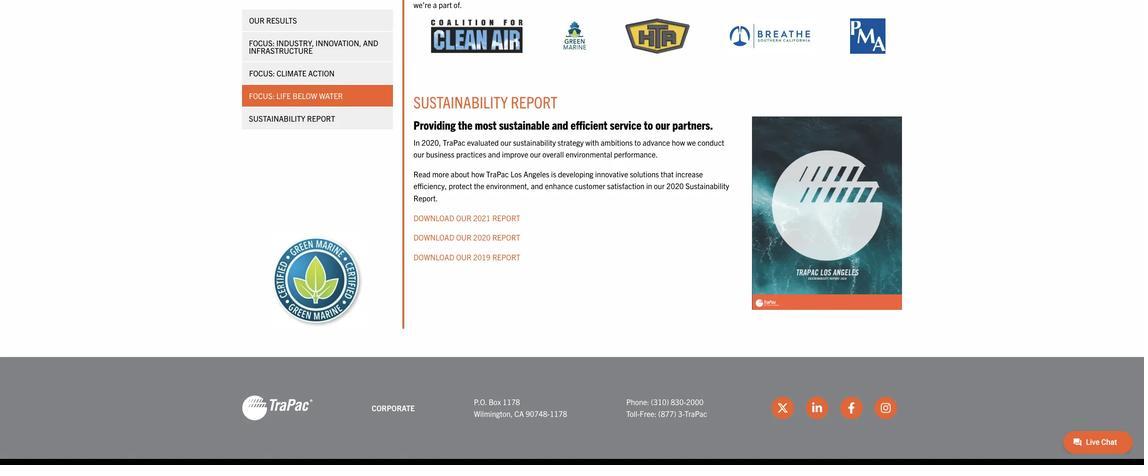 Task type: locate. For each thing, give the bounding box(es) containing it.
read more about how trapac los angeles is developing innovative solutions that increase efficiency, protect the environment, and enhance customer satisfaction in our 2020 sustainability report.
[[414, 169, 729, 203]]

our for download our 2020 report
[[456, 233, 471, 242]]

angeles
[[524, 169, 549, 179]]

practices
[[456, 150, 486, 159]]

report right 2019
[[492, 252, 520, 262]]

1 vertical spatial focus:
[[249, 68, 275, 78]]

report
[[511, 92, 558, 112], [307, 114, 335, 123], [492, 213, 520, 222], [492, 233, 520, 242], [492, 252, 520, 262]]

1 horizontal spatial and
[[531, 181, 543, 191]]

download down download our 2021 report link
[[414, 233, 454, 242]]

our left 2019
[[456, 252, 471, 262]]

1 horizontal spatial 1178
[[550, 409, 567, 419]]

trapac inside the read more about how trapac los angeles is developing innovative solutions that increase efficiency, protect the environment, and enhance customer satisfaction in our 2020 sustainability report.
[[486, 169, 509, 179]]

1178
[[503, 397, 520, 407], [550, 409, 567, 419]]

download
[[414, 213, 454, 222], [414, 233, 454, 242], [414, 252, 454, 262]]

the left most
[[458, 117, 472, 132]]

1 focus: from the top
[[249, 38, 275, 48]]

our left 2021 on the left top of page
[[456, 213, 471, 222]]

and inside in 2020, trapac evaluated our sustainability strategy with ambitions to advance how we conduct our business practices and improve our overall environmental performance.
[[488, 150, 500, 159]]

1 vertical spatial to
[[634, 138, 641, 147]]

strategy
[[558, 138, 584, 147]]

report up sustainable
[[511, 92, 558, 112]]

1178 right 'ca'
[[550, 409, 567, 419]]

efficiency,
[[414, 181, 447, 191]]

to up "advance"
[[644, 117, 653, 132]]

1 horizontal spatial to
[[644, 117, 653, 132]]

sustainable
[[499, 117, 550, 132]]

protect
[[449, 181, 472, 191]]

report inside sustainability report 'link'
[[307, 114, 335, 123]]

business
[[426, 150, 454, 159]]

partners.
[[672, 117, 713, 132]]

3 focus: from the top
[[249, 91, 275, 100]]

trapac up environment,
[[486, 169, 509, 179]]

and up strategy
[[552, 117, 568, 132]]

advance
[[643, 138, 670, 147]]

1 horizontal spatial 2020
[[666, 181, 684, 191]]

toll-
[[626, 409, 640, 419]]

focus: life below water
[[249, 91, 343, 100]]

0 horizontal spatial to
[[634, 138, 641, 147]]

0 vertical spatial download
[[414, 213, 454, 222]]

enhance
[[545, 181, 573, 191]]

how right "about"
[[471, 169, 484, 179]]

2 vertical spatial download
[[414, 252, 454, 262]]

our for download our 2019 report
[[456, 252, 471, 262]]

1 horizontal spatial sustainability report
[[414, 92, 558, 112]]

download down report.
[[414, 213, 454, 222]]

0 vertical spatial the
[[458, 117, 472, 132]]

report down 'focus: life below water' link
[[307, 114, 335, 123]]

1178 up 'ca'
[[503, 397, 520, 407]]

download our 2019 report link
[[414, 252, 520, 262]]

2 vertical spatial focus:
[[249, 91, 275, 100]]

1 horizontal spatial trapac
[[486, 169, 509, 179]]

0 horizontal spatial and
[[488, 150, 500, 159]]

1 vertical spatial 1178
[[550, 409, 567, 419]]

0 horizontal spatial the
[[458, 117, 472, 132]]

(877)
[[658, 409, 676, 419]]

water
[[319, 91, 343, 100]]

830-
[[671, 397, 686, 407]]

our down in
[[414, 150, 424, 159]]

overall
[[542, 150, 564, 159]]

wilmington,
[[474, 409, 513, 419]]

2020,
[[422, 138, 441, 147]]

footer
[[0, 357, 1144, 465]]

sustainability down life
[[249, 114, 305, 123]]

0 horizontal spatial trapac
[[443, 138, 465, 147]]

0 vertical spatial 2020
[[666, 181, 684, 191]]

download for download our 2020 report
[[414, 233, 454, 242]]

1 download from the top
[[414, 213, 454, 222]]

phone: (310) 830-2000 toll-free: (877) 3-trapac
[[626, 397, 707, 419]]

our
[[249, 16, 264, 25], [456, 213, 471, 222], [456, 233, 471, 242], [456, 252, 471, 262]]

to up performance.
[[634, 138, 641, 147]]

and inside the read more about how trapac los angeles is developing innovative solutions that increase efficiency, protect the environment, and enhance customer satisfaction in our 2020 sustainability report.
[[531, 181, 543, 191]]

about
[[451, 169, 469, 179]]

the right protect
[[474, 181, 484, 191]]

focus: inside 'link'
[[249, 68, 275, 78]]

the
[[458, 117, 472, 132], [474, 181, 484, 191]]

sustainability
[[513, 138, 556, 147]]

and
[[552, 117, 568, 132], [488, 150, 500, 159], [531, 181, 543, 191]]

1 horizontal spatial how
[[672, 138, 685, 147]]

3-
[[678, 409, 685, 419]]

most
[[475, 117, 497, 132]]

download our 2021 report link
[[414, 213, 520, 222]]

focus: inside 'focus: industry, innovation, and infrastructure'
[[249, 38, 275, 48]]

0 vertical spatial sustainability
[[414, 92, 508, 112]]

1 horizontal spatial the
[[474, 181, 484, 191]]

innovation,
[[316, 38, 361, 48]]

and for los
[[531, 181, 543, 191]]

focus:
[[249, 38, 275, 48], [249, 68, 275, 78], [249, 91, 275, 100]]

0 vertical spatial how
[[672, 138, 685, 147]]

results
[[266, 16, 297, 25]]

2 vertical spatial and
[[531, 181, 543, 191]]

0 horizontal spatial sustainability
[[249, 114, 305, 123]]

0 horizontal spatial sustainability report
[[249, 114, 335, 123]]

how inside the read more about how trapac los angeles is developing innovative solutions that increase efficiency, protect the environment, and enhance customer satisfaction in our 2020 sustainability report.
[[471, 169, 484, 179]]

our up improve
[[501, 138, 511, 147]]

and down "angeles"
[[531, 181, 543, 191]]

trapac up "business"
[[443, 138, 465, 147]]

our for download our 2021 report
[[456, 213, 471, 222]]

report for download our 2019 report
[[492, 252, 520, 262]]

1 vertical spatial the
[[474, 181, 484, 191]]

focus: left climate
[[249, 68, 275, 78]]

trapac
[[443, 138, 465, 147], [486, 169, 509, 179], [685, 409, 707, 419]]

trapac inside phone: (310) 830-2000 toll-free: (877) 3-trapac
[[685, 409, 707, 419]]

providing
[[414, 117, 456, 132]]

sustainability up most
[[414, 92, 508, 112]]

our up download our 2019 report link
[[456, 233, 471, 242]]

we
[[687, 138, 696, 147]]

0 horizontal spatial 2020
[[473, 233, 491, 242]]

3 download from the top
[[414, 252, 454, 262]]

1 vertical spatial sustainability report
[[249, 114, 335, 123]]

0 horizontal spatial how
[[471, 169, 484, 179]]

2 download from the top
[[414, 233, 454, 242]]

action
[[308, 68, 334, 78]]

how
[[672, 138, 685, 147], [471, 169, 484, 179]]

0 vertical spatial focus:
[[249, 38, 275, 48]]

to
[[644, 117, 653, 132], [634, 138, 641, 147]]

our left results at the left top
[[249, 16, 264, 25]]

infrastructure
[[249, 46, 313, 55]]

our results
[[249, 16, 297, 25]]

our
[[655, 117, 670, 132], [501, 138, 511, 147], [414, 150, 424, 159], [530, 150, 541, 159], [654, 181, 665, 191]]

2021
[[473, 213, 491, 222]]

solutions
[[630, 169, 659, 179]]

2 vertical spatial trapac
[[685, 409, 707, 419]]

1 vertical spatial how
[[471, 169, 484, 179]]

2020
[[666, 181, 684, 191], [473, 233, 491, 242]]

below
[[293, 91, 317, 100]]

1 vertical spatial and
[[488, 150, 500, 159]]

1 vertical spatial 2020
[[473, 233, 491, 242]]

2 focus: from the top
[[249, 68, 275, 78]]

report down download our 2021 report link
[[492, 233, 520, 242]]

and down "evaluated"
[[488, 150, 500, 159]]

trapac down the 2000
[[685, 409, 707, 419]]

download down download our 2020 report link
[[414, 252, 454, 262]]

providing the most sustainable and efficient service to our partners.
[[414, 117, 713, 132]]

download for download our 2019 report
[[414, 252, 454, 262]]

report right 2021 on the left top of page
[[492, 213, 520, 222]]

focus: down our results
[[249, 38, 275, 48]]

sustainability
[[685, 181, 729, 191]]

0 vertical spatial and
[[552, 117, 568, 132]]

sustainability report
[[414, 92, 558, 112], [249, 114, 335, 123]]

ca
[[514, 409, 524, 419]]

focus: industry, innovation, and infrastructure link
[[242, 32, 393, 61]]

1 vertical spatial sustainability
[[249, 114, 305, 123]]

focus: for focus: life below water
[[249, 91, 275, 100]]

1 horizontal spatial sustainability
[[414, 92, 508, 112]]

0 vertical spatial trapac
[[443, 138, 465, 147]]

focus: for focus: industry, innovation, and infrastructure
[[249, 38, 275, 48]]

sustainability report down "focus: life below water" on the left of page
[[249, 114, 335, 123]]

developing
[[558, 169, 593, 179]]

2019
[[473, 252, 491, 262]]

1 vertical spatial trapac
[[486, 169, 509, 179]]

2020 down 2021 on the left top of page
[[473, 233, 491, 242]]

is
[[551, 169, 556, 179]]

1 vertical spatial download
[[414, 233, 454, 242]]

2 horizontal spatial trapac
[[685, 409, 707, 419]]

p.o. box 1178 wilmington, ca 90748-1178
[[474, 397, 567, 419]]

how left we at the right of the page
[[672, 138, 685, 147]]

2020 down that
[[666, 181, 684, 191]]

our right in
[[654, 181, 665, 191]]

sustainability report up most
[[414, 92, 558, 112]]

0 vertical spatial 1178
[[503, 397, 520, 407]]

sustainability report link
[[242, 108, 393, 129]]

focus: left life
[[249, 91, 275, 100]]



Task type: describe. For each thing, give the bounding box(es) containing it.
trapac inside in 2020, trapac evaluated our sustainability strategy with ambitions to advance how we conduct our business practices and improve our overall environmental performance.
[[443, 138, 465, 147]]

our results link
[[242, 9, 393, 31]]

focus: climate action
[[249, 68, 334, 78]]

life
[[276, 91, 291, 100]]

free:
[[640, 409, 657, 419]]

that
[[661, 169, 674, 179]]

box
[[489, 397, 501, 407]]

sustainability report inside 'link'
[[249, 114, 335, 123]]

satisfaction
[[607, 181, 645, 191]]

90748-
[[526, 409, 550, 419]]

service
[[610, 117, 641, 132]]

performance.
[[614, 150, 658, 159]]

p.o.
[[474, 397, 487, 407]]

0 vertical spatial to
[[644, 117, 653, 132]]

efficient
[[571, 117, 607, 132]]

environmental
[[566, 150, 612, 159]]

(310)
[[651, 397, 669, 407]]

corporate image
[[242, 395, 313, 421]]

in 2020, trapac evaluated our sustainability strategy with ambitions to advance how we conduct our business practices and improve our overall environmental performance.
[[414, 138, 724, 159]]

and
[[363, 38, 378, 48]]

download for download our 2021 report
[[414, 213, 454, 222]]

download our 2020 report link
[[414, 233, 520, 242]]

corporate
[[372, 403, 415, 413]]

evaluated
[[467, 138, 499, 147]]

0 horizontal spatial 1178
[[503, 397, 520, 407]]

customer
[[575, 181, 605, 191]]

in
[[646, 181, 652, 191]]

our inside the read more about how trapac los angeles is developing innovative solutions that increase efficiency, protect the environment, and enhance customer satisfaction in our 2020 sustainability report.
[[654, 181, 665, 191]]

more
[[432, 169, 449, 179]]

and for sustainability
[[488, 150, 500, 159]]

our up "advance"
[[655, 117, 670, 132]]

download our 2020 report
[[414, 233, 520, 242]]

0 vertical spatial sustainability report
[[414, 92, 558, 112]]

climate
[[276, 68, 306, 78]]

los
[[511, 169, 522, 179]]

2 horizontal spatial and
[[552, 117, 568, 132]]

download our 2019 report
[[414, 252, 520, 262]]

to inside in 2020, trapac evaluated our sustainability strategy with ambitions to advance how we conduct our business practices and improve our overall environmental performance.
[[634, 138, 641, 147]]

with
[[585, 138, 599, 147]]

footer containing p.o. box 1178
[[0, 357, 1144, 465]]

sustainability inside 'link'
[[249, 114, 305, 123]]

phone:
[[626, 397, 649, 407]]

innovative
[[595, 169, 628, 179]]

2020 inside the read more about how trapac los angeles is developing innovative solutions that increase efficiency, protect the environment, and enhance customer satisfaction in our 2020 sustainability report.
[[666, 181, 684, 191]]

environment,
[[486, 181, 529, 191]]

focus: for focus: climate action
[[249, 68, 275, 78]]

focus: life below water link
[[242, 85, 393, 107]]

read
[[414, 169, 430, 179]]

download our 2021 report
[[414, 213, 520, 222]]

2000
[[686, 397, 704, 407]]

ambitions
[[601, 138, 633, 147]]

industry,
[[276, 38, 314, 48]]

report for download our 2021 report
[[492, 213, 520, 222]]

our down sustainability
[[530, 150, 541, 159]]

report for download our 2020 report
[[492, 233, 520, 242]]

report.
[[414, 193, 438, 203]]

the inside the read more about how trapac los angeles is developing innovative solutions that increase efficiency, protect the environment, and enhance customer satisfaction in our 2020 sustainability report.
[[474, 181, 484, 191]]

how inside in 2020, trapac evaluated our sustainability strategy with ambitions to advance how we conduct our business practices and improve our overall environmental performance.
[[672, 138, 685, 147]]

focus: industry, innovation, and infrastructure
[[249, 38, 378, 55]]

conduct
[[698, 138, 724, 147]]

improve
[[502, 150, 528, 159]]

focus: climate action link
[[242, 62, 393, 84]]

in
[[414, 138, 420, 147]]

increase
[[675, 169, 703, 179]]



Task type: vqa. For each thing, say whether or not it's contained in the screenshot.
the topmost automated
no



